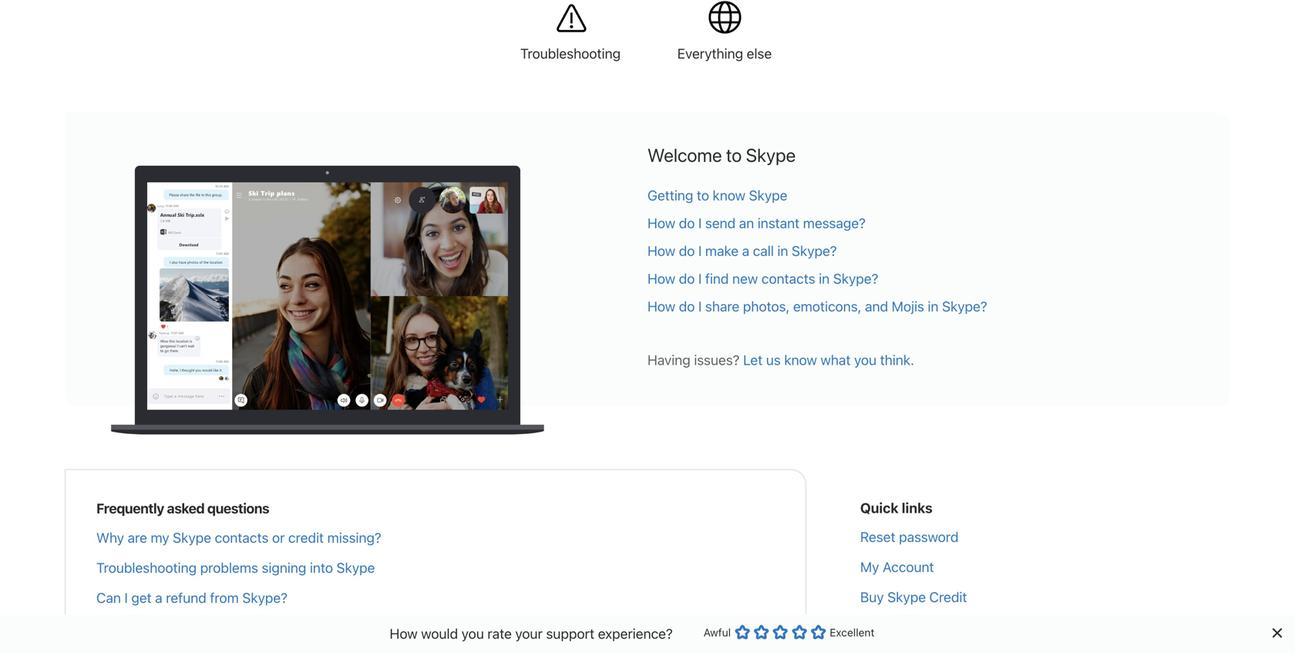 Task type: locate. For each thing, give the bounding box(es) containing it.
1 vertical spatial a
[[155, 589, 162, 606]]

how do i make a call in skype? link
[[648, 242, 1199, 260]]

credit
[[930, 589, 967, 605]]

let
[[743, 352, 763, 368]]

or
[[272, 529, 285, 546]]

0 horizontal spatial a
[[155, 589, 162, 606]]

download skype
[[860, 619, 964, 635]]

do down "getting"
[[679, 215, 695, 231]]

0 horizontal spatial know
[[713, 187, 746, 204]]

in
[[778, 242, 788, 259], [819, 270, 830, 287], [928, 298, 939, 314]]

skype? down how do i find new contacts in skype? link
[[942, 298, 987, 314]]

i left get at left bottom
[[124, 589, 128, 606]]

4 do from the top
[[679, 298, 695, 314]]

to up getting to know skype
[[726, 144, 742, 166]]

what
[[821, 352, 851, 368]]

0 vertical spatial you
[[854, 352, 877, 368]]

0 horizontal spatial to
[[697, 187, 709, 204]]

why
[[96, 529, 124, 546]]

having issues? let us know what you think.
[[648, 352, 914, 368]]

welcome to skype
[[648, 144, 796, 166]]

contacts up the "photos,"
[[762, 270, 815, 287]]

skype down missing? at the left bottom of the page
[[337, 559, 375, 576]]

mojis
[[892, 298, 924, 314]]

password
[[899, 529, 959, 545]]

1 vertical spatial to
[[697, 187, 709, 204]]

how
[[648, 215, 676, 231], [648, 242, 676, 259], [648, 270, 676, 287], [648, 298, 676, 314], [390, 625, 418, 642]]

0 vertical spatial a
[[742, 242, 750, 259]]

in right call
[[778, 242, 788, 259]]

1 horizontal spatial a
[[742, 242, 750, 259]]

experience?
[[598, 625, 673, 642]]

and
[[865, 298, 888, 314]]

my
[[151, 529, 169, 546]]

how for how do i share photos, emoticons, and mojis in skype?
[[648, 298, 676, 314]]

1 vertical spatial know
[[784, 352, 817, 368]]

1 do from the top
[[679, 215, 695, 231]]

0 horizontal spatial in
[[778, 242, 788, 259]]

in up emoticons,
[[819, 270, 830, 287]]

into
[[310, 559, 333, 576]]

i inside how do i make a call in skype? link
[[699, 242, 702, 259]]

4 option from the left
[[792, 625, 807, 640]]

skype down "credit"
[[926, 619, 964, 635]]

getting to know skype link
[[648, 186, 1199, 205]]

0 vertical spatial contacts
[[762, 270, 815, 287]]

how for how do i find new contacts in skype?
[[648, 270, 676, 287]]

let us know what you think. button
[[743, 352, 914, 368]]

3 do from the top
[[679, 270, 695, 287]]

buy
[[860, 589, 884, 605]]

dismiss the survey image
[[1271, 627, 1283, 639]]

1 horizontal spatial troubleshooting
[[520, 45, 621, 62]]

1 vertical spatial troubleshooting
[[96, 559, 197, 576]]

troubleshooting problems signing into skype link
[[96, 559, 775, 577]]

do left find
[[679, 270, 695, 287]]

0 vertical spatial in
[[778, 242, 788, 259]]

how would you rate your support experience? list box
[[735, 621, 826, 648]]

my account
[[860, 559, 934, 575]]

0 vertical spatial to
[[726, 144, 742, 166]]

why are my skype contacts or credit missing?
[[96, 529, 381, 546]]

how do i share photos, emoticons, and mojis in skype?
[[648, 298, 987, 314]]

send
[[705, 215, 736, 231]]

i
[[699, 215, 702, 231], [699, 242, 702, 259], [699, 270, 702, 287], [699, 298, 702, 314], [124, 589, 128, 606]]

a left call
[[742, 242, 750, 259]]

why are my skype contacts or credit missing? link
[[96, 529, 775, 547]]

are
[[128, 529, 147, 546]]

2 vertical spatial in
[[928, 298, 939, 314]]

you
[[854, 352, 877, 368], [462, 625, 484, 642]]

0 vertical spatial troubleshooting
[[520, 45, 621, 62]]

know
[[713, 187, 746, 204], [784, 352, 817, 368]]

1 vertical spatial contacts
[[215, 529, 269, 546]]

questions
[[207, 500, 269, 517]]

how do i find new contacts in skype? link
[[648, 269, 1199, 288]]

get
[[131, 589, 152, 606]]

2 do from the top
[[679, 242, 695, 259]]

1 horizontal spatial in
[[819, 270, 830, 287]]

do left make on the top of the page
[[679, 242, 695, 259]]

contacts down questions
[[215, 529, 269, 546]]

welcome to skype region
[[648, 144, 1199, 375]]

to
[[726, 144, 742, 166], [697, 187, 709, 204]]

your
[[515, 625, 543, 642]]

1 horizontal spatial to
[[726, 144, 742, 166]]

everything
[[678, 45, 743, 62]]

awful
[[704, 626, 731, 639]]

to for getting
[[697, 187, 709, 204]]

do for send
[[679, 215, 695, 231]]

new
[[732, 270, 758, 287]]

i inside how do i find new contacts in skype? link
[[699, 270, 702, 287]]

i left share in the right of the page
[[699, 298, 702, 314]]

i left find
[[699, 270, 702, 287]]

credit
[[288, 529, 324, 546]]

1 horizontal spatial you
[[854, 352, 877, 368]]

you right what
[[854, 352, 877, 368]]

skype?
[[792, 242, 837, 259], [833, 270, 879, 287], [942, 298, 987, 314], [242, 589, 288, 606]]

know up send
[[713, 187, 746, 204]]

you left rate
[[462, 625, 484, 642]]

i inside how do i send an instant message? link
[[699, 215, 702, 231]]

i inside how do i share photos, emoticons, and mojis in skype? link
[[699, 298, 702, 314]]

i left make on the top of the page
[[699, 242, 702, 259]]

skype
[[746, 144, 796, 166], [749, 187, 788, 204], [173, 529, 211, 546], [337, 559, 375, 576], [888, 589, 926, 605], [926, 619, 964, 635]]

5 option from the left
[[811, 625, 826, 640]]

skype? down signing in the left of the page
[[242, 589, 288, 606]]

everything else link
[[648, 0, 802, 97]]

signing
[[262, 559, 306, 576]]

in for call
[[778, 242, 788, 259]]

would
[[421, 625, 458, 642]]

a
[[742, 242, 750, 259], [155, 589, 162, 606]]

how do i share photos, emoticons, and mojis in skype? link
[[648, 297, 1199, 315]]

0 horizontal spatial you
[[462, 625, 484, 642]]

2 horizontal spatial in
[[928, 298, 939, 314]]

reset password link
[[860, 528, 1200, 546]]

do
[[679, 215, 695, 231], [679, 242, 695, 259], [679, 270, 695, 287], [679, 298, 695, 314]]

instant
[[758, 215, 800, 231]]

make
[[705, 242, 739, 259]]

option
[[735, 625, 750, 640], [754, 625, 769, 640], [773, 625, 788, 640], [792, 625, 807, 640], [811, 625, 826, 640]]

0 vertical spatial know
[[713, 187, 746, 204]]

in right "mojis"
[[928, 298, 939, 314]]

troubleshooting
[[520, 45, 621, 62], [96, 559, 197, 576]]

skype down asked
[[173, 529, 211, 546]]

how do i send an instant message?
[[648, 215, 866, 231]]

do left share in the right of the page
[[679, 298, 695, 314]]

i for send
[[699, 215, 702, 231]]

1 horizontal spatial know
[[784, 352, 817, 368]]

missing?
[[327, 529, 381, 546]]

find
[[705, 270, 729, 287]]

know right us at bottom
[[784, 352, 817, 368]]

contacts
[[762, 270, 815, 287], [215, 529, 269, 546]]

support
[[546, 625, 595, 642]]

quick
[[860, 500, 899, 516]]

everything else
[[678, 45, 772, 62]]

0 horizontal spatial troubleshooting
[[96, 559, 197, 576]]

to right "getting"
[[697, 187, 709, 204]]

0 horizontal spatial contacts
[[215, 529, 269, 546]]

3 option from the left
[[773, 625, 788, 640]]

1 horizontal spatial contacts
[[762, 270, 815, 287]]

i left send
[[699, 215, 702, 231]]

do for find
[[679, 270, 695, 287]]

can i get a refund from skype? link
[[96, 589, 775, 607]]

photos,
[[743, 298, 790, 314]]

asked
[[167, 500, 204, 517]]

contacts inside "link"
[[215, 529, 269, 546]]

a right get at left bottom
[[155, 589, 162, 606]]

1 vertical spatial in
[[819, 270, 830, 287]]



Task type: vqa. For each thing, say whether or not it's contained in the screenshot.
refund
yes



Task type: describe. For each thing, give the bounding box(es) containing it.
i for make
[[699, 242, 702, 259]]

i for share
[[699, 298, 702, 314]]

troubleshooting for troubleshooting problems signing into skype
[[96, 559, 197, 576]]

problems
[[200, 559, 258, 576]]

think.
[[880, 352, 914, 368]]

i inside 'can i get a refund from skype?' 'link'
[[124, 589, 128, 606]]

do for share
[[679, 298, 695, 314]]

1 option from the left
[[735, 625, 750, 640]]

account
[[883, 559, 934, 575]]

download skype link
[[860, 618, 1200, 636]]

refund
[[166, 589, 206, 606]]

frequently
[[96, 500, 164, 517]]

how for how do i send an instant message?
[[648, 215, 676, 231]]

you inside "welcome to skype" region
[[854, 352, 877, 368]]

an
[[739, 215, 754, 231]]

how do i find new contacts in skype?
[[648, 270, 879, 287]]

else
[[747, 45, 772, 62]]

quick links
[[860, 500, 933, 516]]

welcome
[[648, 144, 722, 166]]

how do i send an instant message? link
[[648, 214, 1199, 232]]

skype? inside 'link'
[[242, 589, 288, 606]]

a inside "welcome to skype" region
[[742, 242, 750, 259]]

emoticons,
[[793, 298, 862, 314]]

buy skype credit link
[[860, 588, 1200, 606]]

buy skype credit
[[860, 589, 967, 605]]

i for find
[[699, 270, 702, 287]]

contacts inside "welcome to skype" region
[[762, 270, 815, 287]]

troubleshooting problems signing into skype
[[96, 559, 375, 576]]

frequently asked questions
[[96, 500, 269, 517]]

1 vertical spatial you
[[462, 625, 484, 642]]

skype inside "link"
[[173, 529, 211, 546]]

my account link
[[860, 558, 1200, 576]]

how for how would you rate your support experience?
[[390, 625, 418, 642]]

do for make
[[679, 242, 695, 259]]

to for welcome
[[726, 144, 742, 166]]

my
[[860, 559, 879, 575]]

can i get a refund from skype?
[[96, 589, 288, 606]]

how do i make a call in skype?
[[648, 242, 837, 259]]

reset password
[[860, 529, 959, 545]]

call
[[753, 242, 774, 259]]

can
[[96, 589, 121, 606]]

in for contacts
[[819, 270, 830, 287]]

a inside 'link'
[[155, 589, 162, 606]]

excellent
[[830, 626, 875, 639]]

skype? down message?
[[792, 242, 837, 259]]

links
[[902, 500, 933, 516]]

skype up instant
[[749, 187, 788, 204]]

message?
[[803, 215, 866, 231]]

skype up getting to know skype
[[746, 144, 796, 166]]

getting
[[648, 187, 693, 204]]

share
[[705, 298, 740, 314]]

troubleshooting for troubleshooting
[[520, 45, 621, 62]]

rate
[[488, 625, 512, 642]]

how for how do i make a call in skype?
[[648, 242, 676, 259]]

getting to know skype
[[648, 187, 788, 204]]

us
[[766, 352, 781, 368]]

having
[[648, 352, 691, 368]]

how would you rate your support experience?
[[390, 625, 673, 642]]

download
[[860, 619, 922, 635]]

reset
[[860, 529, 896, 545]]

skype? up and at the top right of the page
[[833, 270, 879, 287]]

issues?
[[694, 352, 740, 368]]

skype down account
[[888, 589, 926, 605]]

from
[[210, 589, 239, 606]]

troubleshooting link
[[493, 0, 648, 97]]

2 option from the left
[[754, 625, 769, 640]]



